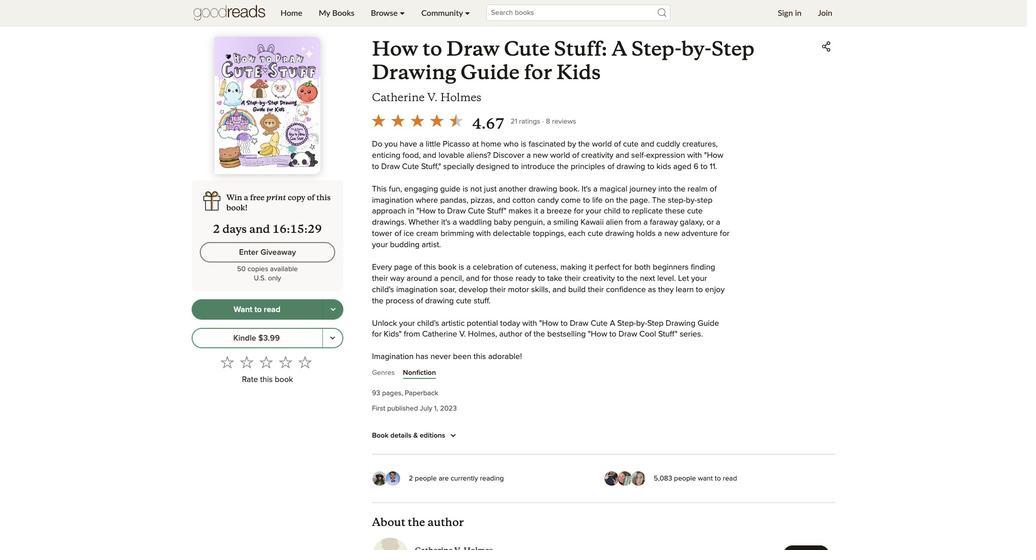 Task type: vqa. For each thing, say whether or not it's contained in the screenshot.
ATOMIC
no



Task type: locate. For each thing, give the bounding box(es) containing it.
0 horizontal spatial in
[[408, 207, 415, 215]]

0 vertical spatial v.
[[427, 90, 438, 104]]

1 vertical spatial is
[[463, 185, 468, 193]]

stuff.
[[474, 297, 491, 305]]

1 horizontal spatial book
[[438, 263, 457, 271]]

engaging
[[404, 185, 438, 193]]

0 vertical spatial book
[[438, 263, 457, 271]]

book title: how to draw cute stuff: a step-by-step drawing guide for kids element
[[372, 36, 793, 85]]

0 vertical spatial is
[[521, 140, 527, 148]]

for down celebration
[[482, 274, 492, 283]]

0 vertical spatial stuff"
[[487, 207, 507, 215]]

0 vertical spatial drawing
[[372, 60, 456, 85]]

1 vertical spatial creativity
[[583, 274, 615, 283]]

creativity
[[582, 151, 614, 159], [583, 274, 615, 283]]

imagination inside this fun, engaging guide is not just another drawing book. it's a magical journey into the realm of imagination where pandas, pizzas, and cotton candy come to life on the page. the step-by-step approach in "how to draw cute stuff" makes it a breeze for your child to replicate these cute drawings. whether it's a waddling baby penguin, a smiling kawaii alien from a faraway galaxy, or a tower of ice cream brimming with delectable toppings, each cute drawing holds a new adventure for your budding artist.
[[372, 196, 414, 204]]

0 horizontal spatial with
[[476, 230, 491, 238]]

1 vertical spatial new
[[665, 230, 680, 238]]

kids
[[657, 162, 671, 171]]

your down finding
[[691, 274, 707, 283]]

this inside "copy of this book!"
[[317, 193, 331, 203]]

a left little
[[420, 140, 424, 148]]

step- inside unlock your child's artistic potential today with "how to draw cute a step-by-step drawing guide for kids" from catherine v. holmes, author of the bestselling "how to draw cool stuff" series.
[[618, 319, 636, 327]]

cute up self-
[[623, 140, 639, 148]]

for
[[524, 60, 552, 85], [574, 207, 584, 215], [720, 230, 730, 238], [623, 263, 633, 271], [482, 274, 492, 283], [372, 330, 382, 339]]

this right been
[[474, 353, 486, 361]]

home
[[281, 8, 302, 17]]

and left 16
[[249, 223, 270, 236]]

community
[[422, 8, 463, 17]]

2 left the are
[[409, 475, 413, 482]]

with right "today"
[[523, 319, 537, 327]]

with up 6
[[688, 151, 702, 159]]

drawing down self-
[[617, 162, 646, 171]]

holds
[[636, 230, 656, 238]]

93 pages, paperback
[[372, 390, 439, 397]]

0 horizontal spatial 2
[[213, 223, 220, 236]]

draw up bestselling at the bottom right of page
[[570, 319, 589, 327]]

for left kids
[[524, 60, 552, 85]]

want
[[234, 306, 252, 314]]

budding
[[390, 241, 420, 249]]

1 horizontal spatial guide
[[698, 319, 719, 327]]

1 people from the left
[[415, 475, 437, 482]]

to inside button
[[255, 306, 262, 314]]

Search by book title or ISBN text field
[[487, 5, 671, 21]]

the right about
[[408, 516, 425, 530]]

draw inside do you have a little picasso at home who is fascinated by the world of cute and cuddly creatures, enticing food, and lovable aliens? discover a new world of creativity and self-expression with "how to draw cute stuff," specially designed to introduce the principles of drawing to kids aged 6 to 11.
[[381, 162, 400, 171]]

cute inside do you have a little picasso at home who is fascinated by the world of cute and cuddly creatures, enticing food, and lovable aliens? discover a new world of creativity and self-expression with "how to draw cute stuff," specially designed to introduce the principles of drawing to kids aged 6 to 11.
[[402, 162, 419, 171]]

and down take
[[553, 286, 566, 294]]

perfect
[[595, 263, 621, 271]]

0 horizontal spatial step
[[648, 319, 664, 327]]

draw down 'enticing'
[[381, 162, 400, 171]]

finding
[[691, 263, 716, 271]]

new inside do you have a little picasso at home who is fascinated by the world of cute and cuddly creatures, enticing food, and lovable aliens? discover a new world of creativity and self-expression with "how to draw cute stuff," specially designed to introduce the principles of drawing to kids aged 6 to 11.
[[533, 151, 548, 159]]

0 vertical spatial author
[[500, 330, 523, 339]]

advertisement region
[[266, 0, 762, 19]]

breeze
[[547, 207, 572, 215]]

is up pencil,
[[459, 263, 464, 271]]

world down by
[[550, 151, 570, 159]]

0 horizontal spatial it
[[534, 207, 538, 215]]

your up the kids"
[[399, 319, 415, 327]]

1 horizontal spatial in
[[795, 8, 802, 17]]

for left both
[[623, 263, 633, 271]]

are
[[439, 475, 449, 482]]

from
[[625, 218, 642, 227], [404, 330, 420, 339]]

1 horizontal spatial stuff"
[[659, 330, 678, 339]]

1 vertical spatial catherine
[[422, 330, 457, 339]]

journey
[[630, 185, 657, 193]]

author inside unlock your child's artistic potential today with "how to draw cute a step-by-step drawing guide for kids" from catherine v. holmes, author of the bestselling "how to draw cool stuff" series.
[[500, 330, 523, 339]]

how
[[372, 36, 418, 61]]

0 vertical spatial read
[[264, 306, 281, 314]]

rate 4 out of 5 image
[[279, 356, 292, 369]]

cute inside the every page of this book is a celebration of cuteness, making it perfect for both beginners finding their way around a pencil, and for those ready to take their creativity to the next level. let your child's imagination soar, develop their motor skills, and build their confidence as they learn to enjoy the process of drawing cute stuff.
[[456, 297, 472, 305]]

how to draw cute stuff: a step-by-step drawing guide for kids
[[372, 36, 755, 85]]

0 vertical spatial it
[[534, 207, 538, 215]]

book inside the every page of this book is a celebration of cuteness, making it perfect for both beginners finding their way around a pencil, and for those ready to take their creativity to the next level. let your child's imagination soar, develop their motor skills, and build their confidence as they learn to enjoy the process of drawing cute stuff.
[[438, 263, 457, 271]]

stuff" inside unlock your child's artistic potential today with "how to draw cute a step-by-step drawing guide for kids" from catherine v. holmes, author of the bestselling "how to draw cool stuff" series.
[[659, 330, 678, 339]]

0 vertical spatial world
[[592, 140, 612, 148]]

1 horizontal spatial read
[[723, 475, 737, 482]]

2 ▾ from the left
[[465, 8, 470, 17]]

my
[[319, 8, 330, 17]]

step- inside how to draw cute stuff: a step-by-step drawing guide for kids
[[632, 36, 682, 61]]

step-
[[668, 196, 686, 204]]

new inside this fun, engaging guide is not just another drawing book. it's a magical journey into the realm of imagination where pandas, pizzas, and cotton candy come to life on the page. the step-by-step approach in "how to draw cute stuff" makes it a breeze for your child to replicate these cute drawings. whether it's a waddling baby penguin, a smiling kawaii alien from a faraway galaxy, or a tower of ice cream brimming with delectable toppings, each cute drawing holds a new adventure for your budding artist.
[[665, 230, 680, 238]]

1 vertical spatial step
[[648, 319, 664, 327]]

book
[[372, 433, 389, 440]]

every
[[372, 263, 392, 271]]

2 for 2 days and 16 : 15 : 29
[[213, 223, 220, 236]]

1 horizontal spatial from
[[625, 218, 642, 227]]

0 horizontal spatial from
[[404, 330, 420, 339]]

cute up waddling
[[468, 207, 485, 215]]

child's inside unlock your child's artistic potential today with "how to draw cute a step-by-step drawing guide for kids" from catherine v. holmes, author of the bestselling "how to draw cool stuff" series.
[[417, 319, 439, 327]]

page.
[[630, 196, 650, 204]]

0 horizontal spatial child's
[[372, 286, 394, 294]]

0 horizontal spatial guide
[[461, 60, 520, 85]]

cute down kawaii
[[588, 230, 603, 238]]

new up introduce
[[533, 151, 548, 159]]

holmes
[[441, 90, 482, 104]]

0 vertical spatial step-
[[632, 36, 682, 61]]

0 horizontal spatial ▾
[[400, 8, 405, 17]]

a down 'confidence'
[[610, 319, 615, 327]]

▾ right community
[[465, 8, 470, 17]]

None search field
[[479, 5, 679, 21]]

2 people from the left
[[674, 475, 696, 482]]

1 horizontal spatial :
[[304, 223, 308, 236]]

people left the are
[[415, 475, 437, 482]]

series.
[[680, 330, 703, 339]]

author down "today"
[[500, 330, 523, 339]]

this right copy
[[317, 193, 331, 203]]

celebration
[[473, 263, 513, 271]]

child
[[604, 207, 621, 215]]

guide up holmes
[[461, 60, 520, 85]]

child's inside the every page of this book is a celebration of cuteness, making it perfect for both beginners finding their way around a pencil, and for those ready to take their creativity to the next level. let your child's imagination soar, develop their motor skills, and build their confidence as they learn to enjoy the process of drawing cute stuff.
[[372, 286, 394, 294]]

take
[[547, 274, 563, 283]]

author
[[500, 330, 523, 339], [428, 516, 464, 530]]

enter
[[239, 248, 258, 257]]

1 vertical spatial from
[[404, 330, 420, 339]]

draw
[[447, 36, 500, 61], [381, 162, 400, 171], [447, 207, 466, 215], [570, 319, 589, 327], [619, 330, 638, 339]]

1 vertical spatial child's
[[417, 319, 439, 327]]

cute inside unlock your child's artistic potential today with "how to draw cute a step-by-step drawing guide for kids" from catherine v. holmes, author of the bestselling "how to draw cool stuff" series.
[[591, 319, 608, 327]]

stuff" right the 'cool'
[[659, 330, 678, 339]]

0 vertical spatial step
[[712, 36, 755, 61]]

child's down way
[[372, 286, 394, 294]]

sign in link
[[770, 0, 810, 26]]

home image
[[194, 0, 265, 26]]

aliens?
[[467, 151, 491, 159]]

in right "sign" in the right top of the page
[[795, 8, 802, 17]]

1 vertical spatial stuff"
[[659, 330, 678, 339]]

0 vertical spatial by-
[[682, 36, 712, 61]]

1 vertical spatial author
[[428, 516, 464, 530]]

drawing down 'soar,'
[[425, 297, 454, 305]]

magical
[[600, 185, 628, 193]]

cotton
[[513, 196, 535, 204]]

1 horizontal spatial drawing
[[666, 319, 696, 327]]

cute down develop
[[456, 297, 472, 305]]

creativity inside do you have a little picasso at home who is fascinated by the world of cute and cuddly creatures, enticing food, and lovable aliens? discover a new world of creativity and self-expression with "how to draw cute stuff," specially designed to introduce the principles of drawing to kids aged 6 to 11.
[[582, 151, 614, 159]]

been
[[453, 353, 472, 361]]

home link
[[272, 0, 311, 26]]

0 vertical spatial from
[[625, 218, 642, 227]]

the
[[579, 140, 590, 148], [557, 162, 569, 171], [674, 185, 686, 193], [616, 196, 628, 204], [627, 274, 638, 283], [372, 297, 384, 305], [534, 330, 545, 339], [408, 516, 425, 530]]

for inside unlock your child's artistic potential today with "how to draw cute a step-by-step drawing guide for kids" from catherine v. holmes, author of the bestselling "how to draw cool stuff" series.
[[372, 330, 382, 339]]

your inside unlock your child's artistic potential today with "how to draw cute a step-by-step drawing guide for kids" from catherine v. holmes, author of the bestselling "how to draw cool stuff" series.
[[399, 319, 415, 327]]

cuddly
[[657, 140, 680, 148]]

1 horizontal spatial v.
[[460, 330, 466, 339]]

drawing down alien
[[606, 230, 634, 238]]

guide up series.
[[698, 319, 719, 327]]

drawing up series.
[[666, 319, 696, 327]]

from up holds
[[625, 218, 642, 227]]

1 vertical spatial step-
[[618, 319, 636, 327]]

0 horizontal spatial stuff"
[[487, 207, 507, 215]]

designed
[[476, 162, 510, 171]]

for down unlock
[[372, 330, 382, 339]]

currently
[[451, 475, 478, 482]]

nonfiction
[[403, 370, 436, 377]]

it up penguin,
[[534, 207, 538, 215]]

the right on
[[616, 196, 628, 204]]

book down the rate 4 out of 5 icon
[[275, 376, 293, 384]]

it
[[534, 207, 538, 215], [589, 263, 593, 271]]

and down another
[[497, 196, 511, 204]]

genres
[[372, 370, 395, 377]]

8
[[546, 118, 550, 125]]

2 vertical spatial is
[[459, 263, 464, 271]]

1 vertical spatial imagination
[[396, 286, 438, 294]]

guide
[[461, 60, 520, 85], [698, 319, 719, 327]]

in inside this fun, engaging guide is not just another drawing book. it's a magical journey into the realm of imagination where pandas, pizzas, and cotton candy come to life on the page. the step-by-step approach in "how to draw cute stuff" makes it a breeze for your child to replicate these cute drawings. whether it's a waddling baby penguin, a smiling kawaii alien from a faraway galaxy, or a tower of ice cream brimming with delectable toppings, each cute drawing holds a new adventure for your budding artist.
[[408, 207, 415, 215]]

1 vertical spatial guide
[[698, 319, 719, 327]]

author down the are
[[428, 516, 464, 530]]

drawing inside the every page of this book is a celebration of cuteness, making it perfect for both beginners finding their way around a pencil, and for those ready to take their creativity to the next level. let your child's imagination soar, develop their motor skills, and build their confidence as they learn to enjoy the process of drawing cute stuff.
[[425, 297, 454, 305]]

this fun, engaging guide is not just another drawing book. it's a magical journey into the realm of imagination where pandas, pizzas, and cotton candy come to life on the page. the step-by-step approach in "how to draw cute stuff" makes it a breeze for your child to replicate these cute drawings. whether it's a waddling baby penguin, a smiling kawaii alien from a faraway galaxy, or a tower of ice cream brimming with delectable toppings, each cute drawing holds a new adventure for your budding artist.
[[372, 185, 730, 249]]

0 horizontal spatial book
[[275, 376, 293, 384]]

rate this book
[[242, 376, 293, 384]]

1 vertical spatial 2
[[409, 475, 413, 482]]

imagination down fun,
[[372, 196, 414, 204]]

2
[[213, 223, 220, 236], [409, 475, 413, 482]]

1 horizontal spatial it
[[589, 263, 593, 271]]

1 ▾ from the left
[[400, 8, 405, 17]]

it's
[[582, 185, 591, 193]]

brimming
[[441, 230, 474, 238]]

a up toppings,
[[547, 218, 552, 227]]

and left self-
[[616, 151, 629, 159]]

imagination down around
[[396, 286, 438, 294]]

1 horizontal spatial child's
[[417, 319, 439, 327]]

kindle
[[233, 334, 256, 342]]

draw down "community ▾" link
[[447, 36, 500, 61]]

creativity inside the every page of this book is a celebration of cuteness, making it perfect for both beginners finding their way around a pencil, and for those ready to take their creativity to the next level. let your child's imagination soar, develop their motor skills, and build their confidence as they learn to enjoy the process of drawing cute stuff.
[[583, 274, 615, 283]]

copy
[[288, 193, 306, 203]]

1 horizontal spatial author
[[500, 330, 523, 339]]

draw down pandas,
[[447, 207, 466, 215]]

0 horizontal spatial new
[[533, 151, 548, 159]]

it left perfect
[[589, 263, 593, 271]]

v. inside catherine v. holmes link
[[427, 90, 438, 104]]

creativity for perfect
[[583, 274, 615, 283]]

rating 0 out of 5 group
[[218, 353, 315, 372]]

their down those
[[490, 286, 506, 294]]

the inside unlock your child's artistic potential today with "how to draw cute a step-by-step drawing guide for kids" from catherine v. holmes, author of the bestselling "how to draw cool stuff" series.
[[534, 330, 545, 339]]

drawing up catherine v. holmes
[[372, 60, 456, 85]]

book up pencil,
[[438, 263, 457, 271]]

2023
[[440, 405, 457, 413]]

1 vertical spatial world
[[550, 151, 570, 159]]

1 vertical spatial a
[[610, 319, 615, 327]]

0 horizontal spatial read
[[264, 306, 281, 314]]

"how right bestselling at the bottom right of page
[[588, 330, 608, 339]]

browse ▾ link
[[363, 0, 413, 26]]

catherine up rating 4.67 out of 5 "image"
[[372, 90, 425, 104]]

by- inside how to draw cute stuff: a step-by-step drawing guide for kids
[[682, 36, 712, 61]]

1 vertical spatial with
[[476, 230, 491, 238]]

book details & editions button
[[372, 430, 460, 442]]

catherine down artistic
[[422, 330, 457, 339]]

5,083 people want to read
[[654, 475, 737, 482]]

my books link
[[311, 0, 363, 26]]

never
[[431, 353, 451, 361]]

giveaway ends in 2 days 16 hours 15 minutes and 29 seconds. element
[[200, 223, 335, 236]]

a
[[612, 36, 628, 61], [610, 319, 615, 327]]

1 : from the left
[[287, 223, 290, 236]]

1 vertical spatial in
[[408, 207, 415, 215]]

for inside how to draw cute stuff: a step-by-step drawing guide for kids
[[524, 60, 552, 85]]

1 horizontal spatial new
[[665, 230, 680, 238]]

with
[[688, 151, 702, 159], [476, 230, 491, 238], [523, 319, 537, 327]]

world up principles
[[592, 140, 612, 148]]

of inside "copy of this book!"
[[307, 193, 315, 203]]

creativity up principles
[[582, 151, 614, 159]]

: right 16
[[304, 223, 308, 236]]

1 vertical spatial it
[[589, 263, 593, 271]]

a left pencil,
[[434, 274, 439, 283]]

1 horizontal spatial step
[[712, 36, 755, 61]]

tower
[[372, 230, 393, 238]]

1 horizontal spatial people
[[674, 475, 696, 482]]

is
[[521, 140, 527, 148], [463, 185, 468, 193], [459, 263, 464, 271]]

1 horizontal spatial with
[[523, 319, 537, 327]]

details
[[391, 433, 412, 440]]

"how down the where
[[417, 207, 436, 215]]

1 vertical spatial by-
[[686, 196, 697, 204]]

rate 3 out of 5 image
[[259, 356, 273, 369]]

cool
[[640, 330, 656, 339]]

editions
[[420, 433, 445, 440]]

read up $3.99
[[264, 306, 281, 314]]

step
[[712, 36, 755, 61], [648, 319, 664, 327]]

0 vertical spatial new
[[533, 151, 548, 159]]

adorable!
[[488, 353, 522, 361]]

new down 'faraway'
[[665, 230, 680, 238]]

a inside unlock your child's artistic potential today with "how to draw cute a step-by-step drawing guide for kids" from catherine v. holmes, author of the bestselling "how to draw cool stuff" series.
[[610, 319, 615, 327]]

makes
[[509, 207, 532, 215]]

2 vertical spatial by-
[[636, 319, 648, 327]]

catherine inside unlock your child's artistic potential today with "how to draw cute a step-by-step drawing guide for kids" from catherine v. holmes, author of the bestselling "how to draw cool stuff" series.
[[422, 330, 457, 339]]

stuff" up baby
[[487, 207, 507, 215]]

0 vertical spatial catherine
[[372, 90, 425, 104]]

and up develop
[[466, 274, 480, 283]]

pandas,
[[440, 196, 469, 204]]

this up around
[[424, 263, 436, 271]]

both
[[635, 263, 651, 271]]

: up giveaway
[[287, 223, 290, 236]]

just
[[484, 185, 497, 193]]

2 vertical spatial with
[[523, 319, 537, 327]]

on
[[605, 196, 614, 204]]

0 vertical spatial with
[[688, 151, 702, 159]]

▾ for community ▾
[[465, 8, 470, 17]]

0 vertical spatial imagination
[[372, 196, 414, 204]]

v. inside unlock your child's artistic potential today with "how to draw cute a step-by-step drawing guide for kids" from catherine v. holmes, author of the bestselling "how to draw cool stuff" series.
[[460, 330, 466, 339]]

"how up 11.
[[704, 151, 724, 159]]

browse
[[371, 8, 398, 17]]

people
[[415, 475, 437, 482], [674, 475, 696, 482]]

1 horizontal spatial 2
[[409, 475, 413, 482]]

v. up average rating of 4.67 stars. figure
[[427, 90, 438, 104]]

baby
[[494, 218, 512, 227]]

0 horizontal spatial author
[[428, 516, 464, 530]]

"how up bestselling at the bottom right of page
[[539, 319, 559, 327]]

0 horizontal spatial v.
[[427, 90, 438, 104]]

enticing
[[372, 151, 401, 159]]

1 horizontal spatial world
[[592, 140, 612, 148]]

0 horizontal spatial drawing
[[372, 60, 456, 85]]

▾ right browse
[[400, 8, 405, 17]]

2 horizontal spatial with
[[688, 151, 702, 159]]

0 vertical spatial a
[[612, 36, 628, 61]]

want to read button
[[192, 300, 323, 320]]

book
[[438, 263, 457, 271], [275, 376, 293, 384]]

a right stuff: on the right top of the page
[[612, 36, 628, 61]]

read
[[264, 306, 281, 314], [723, 475, 737, 482]]

0 horizontal spatial :
[[287, 223, 290, 236]]

stuff,"
[[421, 162, 441, 171]]

cute up galaxy,
[[687, 207, 703, 215]]

cute down advertisement region
[[504, 36, 550, 61]]

2 : from the left
[[304, 223, 308, 236]]

creativity down perfect
[[583, 274, 615, 283]]

is right who
[[521, 140, 527, 148]]

and up "stuff,""
[[423, 151, 437, 159]]

1 vertical spatial v.
[[460, 330, 466, 339]]

cute down food,
[[402, 162, 419, 171]]

child's left artistic
[[417, 319, 439, 327]]

0 vertical spatial child's
[[372, 286, 394, 294]]

available
[[270, 266, 298, 273]]

0 vertical spatial creativity
[[582, 151, 614, 159]]

guide inside unlock your child's artistic potential today with "how to draw cute a step-by-step drawing guide for kids" from catherine v. holmes, author of the bestselling "how to draw cool stuff" series.
[[698, 319, 719, 327]]

0 horizontal spatial people
[[415, 475, 437, 482]]

1 vertical spatial drawing
[[666, 319, 696, 327]]

in up whether
[[408, 207, 415, 215]]

1 vertical spatial read
[[723, 475, 737, 482]]

0 vertical spatial guide
[[461, 60, 520, 85]]

read right want
[[723, 475, 737, 482]]

read inside button
[[264, 306, 281, 314]]

a left the free
[[244, 193, 248, 203]]

1 horizontal spatial ▾
[[465, 8, 470, 17]]

21 ratings and 8 reviews figure
[[511, 115, 576, 127]]

those
[[494, 274, 514, 283]]

0 vertical spatial 2
[[213, 223, 220, 236]]

soar,
[[440, 286, 457, 294]]

the left bestselling at the bottom right of page
[[534, 330, 545, 339]]



Task type: describe. For each thing, give the bounding box(es) containing it.
it's
[[441, 218, 451, 227]]

rating 4.67 out of 5 image
[[369, 111, 466, 130]]

by- inside this fun, engaging guide is not just another drawing book. it's a magical journey into the realm of imagination where pandas, pizzas, and cotton candy come to life on the page. the step-by-step approach in "how to draw cute stuff" makes it a breeze for your child to replicate these cute drawings. whether it's a waddling baby penguin, a smiling kawaii alien from a faraway galaxy, or a tower of ice cream brimming with delectable toppings, each cute drawing holds a new adventure for your budding artist.
[[686, 196, 697, 204]]

draw inside how to draw cute stuff: a step-by-step drawing guide for kids
[[447, 36, 500, 61]]

their down every
[[372, 274, 388, 283]]

creativity for the
[[582, 151, 614, 159]]

copies
[[248, 266, 268, 273]]

with inside unlock your child's artistic potential today with "how to draw cute a step-by-step drawing guide for kids" from catherine v. holmes, author of the bestselling "how to draw cool stuff" series.
[[523, 319, 537, 327]]

penguin,
[[514, 218, 545, 227]]

catherine v. holmes link
[[372, 90, 482, 105]]

0 vertical spatial in
[[795, 8, 802, 17]]

first
[[372, 405, 386, 413]]

enter giveaway
[[239, 248, 296, 257]]

community ▾ link
[[413, 0, 479, 26]]

stuff:
[[554, 36, 608, 61]]

about the author
[[372, 516, 464, 530]]

a right it's
[[594, 185, 598, 193]]

with inside do you have a little picasso at home who is fascinated by the world of cute and cuddly creatures, enticing food, and lovable aliens? discover a new world of creativity and self-expression with "how to draw cute stuff," specially designed to introduce the principles of drawing to kids aged 6 to 11.
[[688, 151, 702, 159]]

with inside this fun, engaging guide is not just another drawing book. it's a magical journey into the realm of imagination where pandas, pizzas, and cotton candy come to life on the page. the step-by-step approach in "how to draw cute stuff" makes it a breeze for your child to replicate these cute drawings. whether it's a waddling baby penguin, a smiling kawaii alien from a faraway galaxy, or a tower of ice cream brimming with delectable toppings, each cute drawing holds a new adventure for your budding artist.
[[476, 230, 491, 238]]

book.
[[560, 185, 580, 193]]

drawing inside how to draw cute stuff: a step-by-step drawing guide for kids
[[372, 60, 456, 85]]

a right "it's"
[[453, 218, 457, 227]]

a right or
[[716, 218, 721, 227]]

these
[[665, 207, 685, 215]]

step inside unlock your child's artistic potential today with "how to draw cute a step-by-step drawing guide for kids" from catherine v. holmes, author of the bestselling "how to draw cool stuff" series.
[[648, 319, 664, 327]]

1 vertical spatial book
[[275, 376, 293, 384]]

every page of this book is a celebration of cuteness, making it perfect for both beginners finding their way around a pencil, and for those ready to take their creativity to the next level. let your child's imagination soar, develop their motor skills, and build their confidence as they learn to enjoy the process of drawing cute stuff.
[[372, 263, 725, 305]]

whether
[[409, 218, 439, 227]]

a down 'faraway'
[[658, 230, 662, 238]]

5,083
[[654, 475, 672, 482]]

6
[[694, 162, 699, 171]]

to inside how to draw cute stuff: a step-by-step drawing guide for kids
[[423, 36, 442, 61]]

from inside this fun, engaging guide is not just another drawing book. it's a magical journey into the realm of imagination where pandas, pizzas, and cotton candy come to life on the page. the step-by-step approach in "how to draw cute stuff" makes it a breeze for your child to replicate these cute drawings. whether it's a waddling baby penguin, a smiling kawaii alien from a faraway galaxy, or a tower of ice cream brimming with delectable toppings, each cute drawing holds a new adventure for your budding artist.
[[625, 218, 642, 227]]

29
[[308, 223, 322, 236]]

learn
[[676, 286, 694, 294]]

your up kawaii
[[586, 207, 602, 215]]

aged
[[674, 162, 692, 171]]

enjoy
[[705, 286, 725, 294]]

cute inside do you have a little picasso at home who is fascinated by the world of cute and cuddly creatures, enticing food, and lovable aliens? discover a new world of creativity and self-expression with "how to draw cute stuff," specially designed to introduce the principles of drawing to kids aged 6 to 11.
[[623, 140, 639, 148]]

rate this book element
[[192, 353, 344, 388]]

unlock
[[372, 319, 397, 327]]

stuff" inside this fun, engaging guide is not just another drawing book. it's a magical journey into the realm of imagination where pandas, pizzas, and cotton candy come to life on the page. the step-by-step approach in "how to draw cute stuff" makes it a breeze for your child to replicate these cute drawings. whether it's a waddling baby penguin, a smiling kawaii alien from a faraway galaxy, or a tower of ice cream brimming with delectable toppings, each cute drawing holds a new adventure for your budding artist.
[[487, 207, 507, 215]]

picasso
[[443, 140, 470, 148]]

this
[[372, 185, 387, 193]]

of inside unlock your child's artistic potential today with "how to draw cute a step-by-step drawing guide for kids" from catherine v. holmes, author of the bestselling "how to draw cool stuff" series.
[[525, 330, 532, 339]]

guide
[[440, 185, 461, 193]]

for down come
[[574, 207, 584, 215]]

kindle $3.99 link
[[192, 328, 323, 349]]

your down tower
[[372, 241, 388, 249]]

and up self-
[[641, 140, 655, 148]]

is inside the every page of this book is a celebration of cuteness, making it perfect for both beginners finding their way around a pencil, and for those ready to take their creativity to the next level. let your child's imagination soar, develop their motor skills, and build their confidence as they learn to enjoy the process of drawing cute stuff.
[[459, 263, 464, 271]]

around
[[407, 274, 432, 283]]

the
[[652, 196, 666, 204]]

draw left the 'cool'
[[619, 330, 638, 339]]

the left process
[[372, 297, 384, 305]]

imagination inside the every page of this book is a celebration of cuteness, making it perfect for both beginners finding their way around a pencil, and for those ready to take their creativity to the next level. let your child's imagination soar, develop their motor skills, and build their confidence as they learn to enjoy the process of drawing cute stuff.
[[396, 286, 438, 294]]

has
[[416, 353, 429, 361]]

little
[[426, 140, 441, 148]]

kindle $3.99
[[233, 334, 280, 342]]

who
[[504, 140, 519, 148]]

fascinated
[[529, 140, 566, 148]]

replicate
[[632, 207, 663, 215]]

ratings
[[519, 118, 541, 125]]

2 for 2 people are currently reading
[[409, 475, 413, 482]]

ready
[[516, 274, 536, 283]]

smiling
[[554, 218, 579, 227]]

2 days and 16 : 15 : 29
[[213, 223, 322, 236]]

your inside the every page of this book is a celebration of cuteness, making it perfect for both beginners finding their way around a pencil, and for those ready to take their creativity to the next level. let your child's imagination soar, develop their motor skills, and build their confidence as they learn to enjoy the process of drawing cute stuff.
[[691, 274, 707, 283]]

alien
[[606, 218, 623, 227]]

it inside this fun, engaging guide is not just another drawing book. it's a magical journey into the realm of imagination where pandas, pizzas, and cotton candy come to life on the page. the step-by-step approach in "how to draw cute stuff" makes it a breeze for your child to replicate these cute drawings. whether it's a waddling baby penguin, a smiling kawaii alien from a faraway galaxy, or a tower of ice cream brimming with delectable toppings, each cute drawing holds a new adventure for your budding artist.
[[534, 207, 538, 215]]

artist.
[[422, 241, 441, 249]]

21 ratings
[[511, 118, 541, 125]]

level.
[[657, 274, 676, 283]]

a up holds
[[644, 218, 648, 227]]

draw inside this fun, engaging guide is not just another drawing book. it's a magical journey into the realm of imagination where pandas, pizzas, and cotton candy come to life on the page. the step-by-step approach in "how to draw cute stuff" makes it a breeze for your child to replicate these cute drawings. whether it's a waddling baby penguin, a smiling kawaii alien from a faraway galaxy, or a tower of ice cream brimming with delectable toppings, each cute drawing holds a new adventure for your budding artist.
[[447, 207, 466, 215]]

&
[[414, 433, 418, 440]]

their right "build" at the bottom right
[[588, 286, 604, 294]]

their down making
[[565, 274, 581, 283]]

and inside this fun, engaging guide is not just another drawing book. it's a magical journey into the realm of imagination where pandas, pizzas, and cotton candy come to life on the page. the step-by-step approach in "how to draw cute stuff" makes it a breeze for your child to replicate these cute drawings. whether it's a waddling baby penguin, a smiling kawaii alien from a faraway galaxy, or a tower of ice cream brimming with delectable toppings, each cute drawing holds a new adventure for your budding artist.
[[497, 196, 511, 204]]

lovable
[[439, 151, 465, 159]]

realm
[[688, 185, 708, 193]]

"how inside this fun, engaging guide is not just another drawing book. it's a magical journey into the realm of imagination where pandas, pizzas, and cotton candy come to life on the page. the step-by-step approach in "how to draw cute stuff" makes it a breeze for your child to replicate these cute drawings. whether it's a waddling baby penguin, a smiling kawaii alien from a faraway galaxy, or a tower of ice cream brimming with delectable toppings, each cute drawing holds a new adventure for your budding artist.
[[417, 207, 436, 215]]

bestselling
[[547, 330, 586, 339]]

a up develop
[[467, 263, 471, 271]]

"how inside do you have a little picasso at home who is fascinated by the world of cute and cuddly creatures, enticing food, and lovable aliens? discover a new world of creativity and self-expression with "how to draw cute stuff," specially designed to introduce the principles of drawing to kids aged 6 to 11.
[[704, 151, 724, 159]]

today
[[500, 319, 520, 327]]

people for are
[[415, 475, 437, 482]]

fun,
[[389, 185, 402, 193]]

50
[[237, 266, 246, 273]]

cute inside how to draw cute stuff: a step-by-step drawing guide for kids
[[504, 36, 550, 61]]

the right by
[[579, 140, 590, 148]]

people for want
[[674, 475, 696, 482]]

enter giveaway link
[[200, 242, 335, 263]]

cuteness,
[[524, 263, 559, 271]]

toppings,
[[533, 230, 566, 238]]

2 people are currently reading
[[409, 475, 504, 482]]

imagination
[[372, 353, 414, 361]]

0 horizontal spatial world
[[550, 151, 570, 159]]

rate 1 out of 5 image
[[221, 356, 234, 369]]

want
[[698, 475, 713, 482]]

▾ for browse ▾
[[400, 8, 405, 17]]

way
[[390, 274, 405, 283]]

cute inside this fun, engaging guide is not just another drawing book. it's a magical journey into the realm of imagination where pandas, pizzas, and cotton candy come to life on the page. the step-by-step approach in "how to draw cute stuff" makes it a breeze for your child to replicate these cute drawings. whether it's a waddling baby penguin, a smiling kawaii alien from a faraway galaxy, or a tower of ice cream brimming with delectable toppings, each cute drawing holds a new adventure for your budding artist.
[[468, 207, 485, 215]]

drawing up 'candy'
[[529, 185, 558, 193]]

gift icon image
[[200, 189, 224, 213]]

drawing inside unlock your child's artistic potential today with "how to draw cute a step-by-step drawing guide for kids" from catherine v. holmes, author of the bestselling "how to draw cool stuff" series.
[[666, 319, 696, 327]]

imagination has never been this adorable!
[[372, 353, 522, 361]]

is inside do you have a little picasso at home who is fascinated by the world of cute and cuddly creatures, enticing food, and lovable aliens? discover a new world of creativity and self-expression with "how to draw cute stuff," specially designed to introduce the principles of drawing to kids aged 6 to 11.
[[521, 140, 527, 148]]

u.s.
[[254, 275, 266, 282]]

a inside win a free print
[[244, 193, 248, 203]]

the up book.
[[557, 162, 569, 171]]

another
[[499, 185, 527, 193]]

sign in
[[778, 8, 802, 17]]

rate 5 out of 5 image
[[298, 356, 312, 369]]

a inside how to draw cute stuff: a step-by-step drawing guide for kids
[[612, 36, 628, 61]]

average rating of 4.67 stars. figure
[[369, 111, 511, 134]]

from inside unlock your child's artistic potential today with "how to draw cute a step-by-step drawing guide for kids" from catherine v. holmes, author of the bestselling "how to draw cool stuff" series.
[[404, 330, 420, 339]]

delectable
[[493, 230, 531, 238]]

4.67
[[472, 115, 505, 133]]

discover
[[493, 151, 525, 159]]

artistic
[[442, 319, 465, 327]]

join
[[818, 8, 833, 17]]

only
[[268, 275, 281, 282]]

win a free print
[[226, 192, 286, 203]]

guide inside how to draw cute stuff: a step-by-step drawing guide for kids
[[461, 60, 520, 85]]

they
[[658, 286, 674, 294]]

by- inside unlock your child's artistic potential today with "how to draw cute a step-by-step drawing guide for kids" from catherine v. holmes, author of the bestselling "how to draw cool stuff" series.
[[636, 319, 648, 327]]

kids
[[557, 60, 601, 85]]

come
[[561, 196, 581, 204]]

join link
[[810, 0, 841, 26]]

principles
[[571, 162, 606, 171]]

the up 'step-' at the right top of the page
[[674, 185, 686, 193]]

rate 2 out of 5 image
[[240, 356, 253, 369]]

self-
[[631, 151, 646, 159]]

the up 'confidence'
[[627, 274, 638, 283]]

sign
[[778, 8, 793, 17]]

a down 'candy'
[[541, 207, 545, 215]]

process
[[386, 297, 414, 305]]

is inside this fun, engaging guide is not just another drawing book. it's a magical journey into the realm of imagination where pandas, pizzas, and cotton candy come to life on the page. the step-by-step approach in "how to draw cute stuff" makes it a breeze for your child to replicate these cute drawings. whether it's a waddling baby penguin, a smiling kawaii alien from a faraway galaxy, or a tower of ice cream brimming with delectable toppings, each cute drawing holds a new adventure for your budding artist.
[[463, 185, 468, 193]]

step inside how to draw cute stuff: a step-by-step drawing guide for kids
[[712, 36, 755, 61]]

a up introduce
[[527, 151, 531, 159]]

15
[[290, 223, 304, 236]]

galaxy,
[[680, 218, 705, 227]]

this right rate
[[260, 376, 273, 384]]

each
[[568, 230, 586, 238]]

days
[[223, 223, 247, 236]]

build
[[568, 286, 586, 294]]

potential
[[467, 319, 498, 327]]

skills,
[[531, 286, 551, 294]]

it inside the every page of this book is a celebration of cuteness, making it perfect for both beginners finding their way around a pencil, and for those ready to take their creativity to the next level. let your child's imagination soar, develop their motor skills, and build their confidence as they learn to enjoy the process of drawing cute stuff.
[[589, 263, 593, 271]]

for right adventure
[[720, 230, 730, 238]]

this inside the every page of this book is a celebration of cuteness, making it perfect for both beginners finding their way around a pencil, and for those ready to take their creativity to the next level. let your child's imagination soar, develop their motor skills, and build their confidence as they learn to enjoy the process of drawing cute stuff.
[[424, 263, 436, 271]]

home
[[481, 140, 502, 148]]

drawing inside do you have a little picasso at home who is fascinated by the world of cute and cuddly creatures, enticing food, and lovable aliens? discover a new world of creativity and self-expression with "how to draw cute stuff," specially designed to introduce the principles of drawing to kids aged 6 to 11.
[[617, 162, 646, 171]]

want to read
[[234, 306, 281, 314]]

browse ▾
[[371, 8, 405, 17]]



